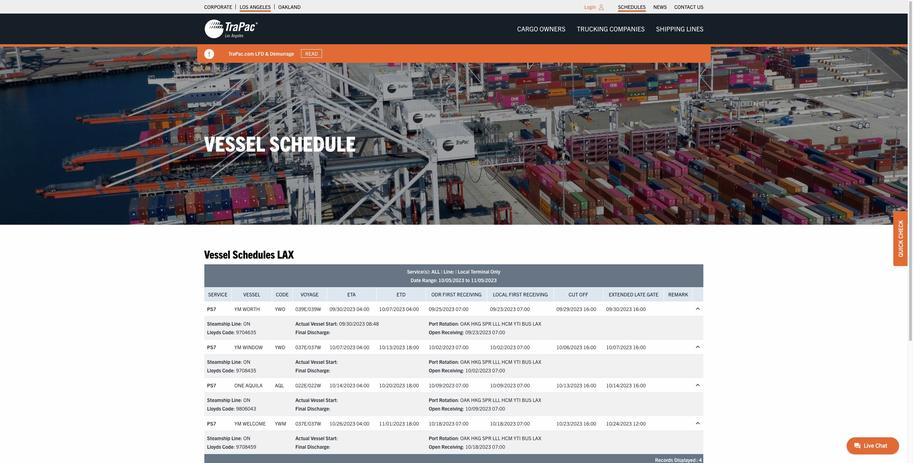 Task type: vqa. For each thing, say whether or not it's contained in the screenshot.
first with from the left
no



Task type: locate. For each thing, give the bounding box(es) containing it.
1 10/14/2023 from the left
[[330, 382, 355, 388]]

10/14/2023
[[330, 382, 355, 388], [606, 382, 632, 388]]

oak for 10/02/2023
[[460, 359, 470, 365]]

1 horizontal spatial schedules
[[618, 4, 646, 10]]

on up 9708459
[[243, 435, 250, 441]]

10/13/2023 for 10/13/2023 18:00
[[379, 344, 405, 350]]

hcm for : 09/23/2023 07:00
[[502, 321, 513, 327]]

:
[[241, 321, 242, 327], [337, 321, 338, 327], [458, 321, 459, 327], [234, 329, 235, 336], [329, 329, 331, 336], [463, 329, 464, 336], [241, 359, 242, 365], [337, 359, 338, 365], [458, 359, 459, 365], [234, 367, 235, 374], [329, 367, 331, 374], [463, 367, 464, 374], [241, 397, 242, 403], [337, 397, 338, 403], [458, 397, 459, 403], [234, 405, 235, 412], [329, 405, 331, 412], [463, 405, 464, 412], [241, 435, 242, 441], [337, 435, 338, 441], [458, 435, 459, 441], [234, 444, 235, 450], [329, 444, 331, 450], [463, 444, 464, 450]]

oakland
[[278, 4, 301, 10]]

spr down the port rotation : oak hkg spr lll hcm yti bus lax open receiving : 10/09/2023 07:00
[[482, 435, 492, 441]]

2 hkg from the top
[[471, 359, 481, 365]]

start up 10/14/2023 04:00
[[326, 359, 337, 365]]

1 horizontal spatial 10/09/2023 07:00
[[490, 382, 530, 388]]

2 bus from the top
[[522, 359, 532, 365]]

ps7 down steamship line : on lloyds code : 9708435
[[207, 382, 216, 388]]

0 vertical spatial local
[[458, 268, 470, 275]]

10/24/2023
[[606, 420, 632, 427]]

037e/037w for 10/07/2023 04:00
[[295, 344, 321, 350]]

yti inside port rotation : oak hkg spr lll hcm yti bus lax open receiving : 10/18/2023 07:00
[[514, 435, 521, 441]]

1 hkg from the top
[[471, 321, 481, 327]]

2 10/09/2023 07:00 from the left
[[490, 382, 530, 388]]

0 vertical spatial ym
[[235, 306, 242, 312]]

1 vertical spatial ym
[[235, 344, 242, 350]]

line up 9708435
[[232, 359, 241, 365]]

09/30/2023 down '09/30/2023 04:00'
[[339, 321, 365, 327]]

1 ps7 from the top
[[207, 306, 216, 312]]

10/02/2023
[[429, 344, 455, 350], [490, 344, 516, 350], [465, 367, 491, 374]]

2 port from the top
[[429, 359, 438, 365]]

start down '09/30/2023 04:00'
[[326, 321, 337, 327]]

4 yti from the top
[[514, 435, 521, 441]]

10/07/2023 04:00 down etd
[[379, 306, 419, 312]]

2 vertical spatial ym
[[235, 420, 242, 427]]

16:00
[[584, 306, 596, 312], [633, 306, 646, 312], [584, 344, 596, 350], [633, 344, 646, 350], [584, 382, 596, 388], [633, 382, 646, 388], [584, 420, 596, 427]]

lax inside port rotation : oak hkg spr lll hcm yti bus lax open receiving : 10/18/2023 07:00
[[533, 435, 541, 441]]

3 yti from the top
[[514, 397, 521, 403]]

2 line from the top
[[232, 359, 241, 365]]

lloyds inside steamship line : on lloyds code : 9708435
[[207, 367, 221, 374]]

037e/037w right ywd
[[295, 344, 321, 350]]

actual inside the actual vessel start : 09/30/2023 08:48 final discharge :
[[295, 321, 310, 327]]

on up 9806043
[[243, 397, 250, 403]]

welcome
[[243, 420, 266, 427]]

ym left window
[[235, 344, 242, 350]]

actual vessel start : final discharge : down 10/26/2023
[[295, 435, 338, 450]]

spr inside port rotation : oak hkg spr lll hcm yti bus lax open receiving : 10/18/2023 07:00
[[482, 435, 492, 441]]

bus for port rotation : oak hkg spr lll hcm yti bus lax open receiving : 10/18/2023 07:00
[[522, 435, 532, 441]]

port inside port rotation : oak hkg spr lll hcm yti bus lax open receiving : 10/18/2023 07:00
[[429, 435, 438, 441]]

1 horizontal spatial |
[[456, 268, 457, 275]]

0 vertical spatial schedules
[[618, 4, 646, 10]]

port rotation : oak hkg spr lll hcm yti bus lax open receiving : 10/09/2023 07:00
[[429, 397, 541, 412]]

final for steamship line : on lloyds code : 9806043
[[295, 405, 306, 412]]

4 final from the top
[[295, 444, 306, 450]]

3 steamship from the top
[[207, 397, 230, 403]]

1 lll from the top
[[493, 321, 501, 327]]

4 start from the top
[[326, 435, 337, 441]]

hcm inside port rotation : oak hkg spr lll hcm yti bus lax open receiving : 09/23/2023 07:00
[[502, 321, 513, 327]]

final
[[295, 329, 306, 336], [295, 367, 306, 374], [295, 405, 306, 412], [295, 444, 306, 450]]

2 spr from the top
[[482, 359, 492, 365]]

022e/022w
[[295, 382, 321, 388]]

hkg inside port rotation : oak hkg spr lll hcm yti bus lax open receiving : 10/18/2023 07:00
[[471, 435, 481, 441]]

3 ym from the top
[[235, 420, 242, 427]]

bus for port rotation : oak hkg spr lll hcm yti bus lax open receiving : 09/23/2023 07:00
[[522, 321, 532, 327]]

spr down 09/23/2023 07:00
[[482, 321, 492, 327]]

2 vertical spatial 18:00
[[406, 420, 419, 427]]

1 horizontal spatial 10/13/2023
[[557, 382, 582, 388]]

04:00 down 08:48
[[357, 344, 369, 350]]

ps7 up the steamship line : on lloyds code : 9708459 at the left bottom of the page
[[207, 420, 216, 427]]

3 discharge from the top
[[307, 405, 329, 412]]

| right all
[[441, 268, 443, 275]]

hkg inside 'port rotation : oak hkg spr lll hcm yti bus lax open receiving : 10/02/2023 07:00'
[[471, 359, 481, 365]]

actual for steamship line : on lloyds code : 9704635
[[295, 321, 310, 327]]

code for steamship line : on lloyds code : 9708459
[[222, 444, 234, 450]]

lloyds for steamship line : on lloyds code : 9704635
[[207, 329, 221, 336]]

0 horizontal spatial first
[[443, 291, 456, 298]]

port inside 'port rotation : oak hkg spr lll hcm yti bus lax open receiving : 10/02/2023 07:00'
[[429, 359, 438, 365]]

2 actual from the top
[[295, 359, 310, 365]]

09/25/2023 07:00
[[429, 306, 469, 312]]

0 horizontal spatial 10/09/2023 07:00
[[429, 382, 469, 388]]

4 ps7 from the top
[[207, 420, 216, 427]]

0 horizontal spatial 10/07/2023 04:00
[[330, 344, 369, 350]]

1 line from the top
[[232, 321, 241, 327]]

|
[[441, 268, 443, 275], [456, 268, 457, 275]]

service
[[208, 291, 227, 298]]

3 actual from the top
[[295, 397, 310, 403]]

hkg down the port rotation : oak hkg spr lll hcm yti bus lax open receiving : 10/09/2023 07:00
[[471, 435, 481, 441]]

spr inside 'port rotation : oak hkg spr lll hcm yti bus lax open receiving : 10/02/2023 07:00'
[[482, 359, 492, 365]]

3 hkg from the top
[[471, 397, 481, 403]]

1 rotation from the top
[[439, 321, 458, 327]]

hcm for : 10/18/2023 07:00
[[502, 435, 513, 441]]

los angeles link
[[240, 2, 271, 12]]

10/14/2023 for 10/14/2023 04:00
[[330, 382, 355, 388]]

lll
[[493, 321, 501, 327], [493, 359, 501, 365], [493, 397, 501, 403], [493, 435, 501, 441]]

receiving inside port rotation : oak hkg spr lll hcm yti bus lax open receiving : 09/23/2023 07:00
[[442, 329, 463, 336]]

1 vertical spatial 18:00
[[406, 382, 419, 388]]

3 lll from the top
[[493, 397, 501, 403]]

actual vessel start : final discharge : for : 9708435
[[295, 359, 338, 374]]

3 oak from the top
[[460, 397, 470, 403]]

menu bar down light icon
[[512, 22, 709, 36]]

spr inside the port rotation : oak hkg spr lll hcm yti bus lax open receiving : 10/09/2023 07:00
[[482, 397, 492, 403]]

menu bar
[[615, 2, 708, 12], [512, 22, 709, 36]]

cargo owners
[[517, 25, 566, 33]]

worth
[[243, 306, 260, 312]]

1 open from the top
[[429, 329, 441, 336]]

1 spr from the top
[[482, 321, 492, 327]]

line inside steamship line : on lloyds code : 9806043
[[232, 397, 241, 403]]

2 rotation from the top
[[439, 359, 458, 365]]

ym left worth
[[235, 306, 242, 312]]

start
[[326, 321, 337, 327], [326, 359, 337, 365], [326, 397, 337, 403], [326, 435, 337, 441]]

1 hcm from the top
[[502, 321, 513, 327]]

line for 9704635
[[232, 321, 241, 327]]

2 18:00 from the top
[[406, 382, 419, 388]]

hkg inside the port rotation : oak hkg spr lll hcm yti bus lax open receiving : 10/09/2023 07:00
[[471, 397, 481, 403]]

2 actual vessel start : final discharge : from the top
[[295, 397, 338, 412]]

banner
[[0, 14, 913, 63]]

hkg inside port rotation : oak hkg spr lll hcm yti bus lax open receiving : 09/23/2023 07:00
[[471, 321, 481, 327]]

3 open from the top
[[429, 405, 441, 412]]

rotation for : 09/23/2023 07:00
[[439, 321, 458, 327]]

10/13/2023 for 10/13/2023 16:00
[[557, 382, 582, 388]]

local up to in the bottom right of the page
[[458, 268, 470, 275]]

port rotation : oak hkg spr lll hcm yti bus lax open receiving : 10/02/2023 07:00
[[429, 359, 541, 374]]

open for port rotation : oak hkg spr lll hcm yti bus lax open receiving : 10/09/2023 07:00
[[429, 405, 441, 412]]

1 yti from the top
[[514, 321, 521, 327]]

1 vertical spatial menu bar
[[512, 22, 709, 36]]

04:00
[[357, 306, 369, 312], [406, 306, 419, 312], [357, 344, 369, 350], [357, 382, 369, 388], [357, 420, 369, 427]]

actual vessel start : final discharge : down 022e/022w
[[295, 397, 338, 412]]

1 oak from the top
[[460, 321, 470, 327]]

open
[[429, 329, 441, 336], [429, 367, 441, 374], [429, 405, 441, 412], [429, 444, 441, 450]]

10/07/2023 16:00
[[606, 344, 646, 350]]

spr for 10/18/2023
[[482, 435, 492, 441]]

hkg down odr first receiving
[[471, 321, 481, 327]]

10/13/2023
[[379, 344, 405, 350], [557, 382, 582, 388]]

line up 9806043
[[232, 397, 241, 403]]

local up 09/23/2023 07:00
[[493, 291, 508, 298]]

4 port from the top
[[429, 435, 438, 441]]

lloyds left '9704635'
[[207, 329, 221, 336]]

2 start from the top
[[326, 359, 337, 365]]

3 actual vessel start : final discharge : from the top
[[295, 435, 338, 450]]

9806043
[[236, 405, 256, 412]]

2 final from the top
[[295, 367, 306, 374]]

10/06/2023
[[557, 344, 582, 350]]

trapac.com
[[229, 50, 254, 57]]

lloyds for steamship line : on lloyds code : 9708435
[[207, 367, 221, 374]]

hcm inside the port rotation : oak hkg spr lll hcm yti bus lax open receiving : 10/09/2023 07:00
[[502, 397, 513, 403]]

on up 9708435
[[243, 359, 250, 365]]

2 10/02/2023 07:00 from the left
[[490, 344, 530, 350]]

2 lll from the top
[[493, 359, 501, 365]]

3 rotation from the top
[[439, 397, 458, 403]]

final for steamship line : on lloyds code : 9708459
[[295, 444, 306, 450]]

rotation inside port rotation : oak hkg spr lll hcm yti bus lax open receiving : 09/23/2023 07:00
[[439, 321, 458, 327]]

lax inside the port rotation : oak hkg spr lll hcm yti bus lax open receiving : 10/09/2023 07:00
[[533, 397, 541, 403]]

2 vertical spatial actual vessel start : final discharge :
[[295, 435, 338, 450]]

final inside the actual vessel start : 09/30/2023 08:48 final discharge :
[[295, 329, 306, 336]]

04:00 left "10/20/2023" at the left of the page
[[357, 382, 369, 388]]

steamship inside "steamship line : on lloyds code : 9704635"
[[207, 321, 230, 327]]

bus inside port rotation : oak hkg spr lll hcm yti bus lax open receiving : 09/23/2023 07:00
[[522, 321, 532, 327]]

3 port from the top
[[429, 397, 438, 403]]

4 actual from the top
[[295, 435, 310, 441]]

angeles
[[250, 4, 271, 10]]

4 open from the top
[[429, 444, 441, 450]]

rotation inside the port rotation : oak hkg spr lll hcm yti bus lax open receiving : 10/09/2023 07:00
[[439, 397, 458, 403]]

receiving inside the port rotation : oak hkg spr lll hcm yti bus lax open receiving : 10/09/2023 07:00
[[442, 405, 463, 412]]

4 spr from the top
[[482, 435, 492, 441]]

oak inside port rotation : oak hkg spr lll hcm yti bus lax open receiving : 09/23/2023 07:00
[[460, 321, 470, 327]]

code inside "steamship line : on lloyds code : 9704635"
[[222, 329, 234, 336]]

1 horizontal spatial first
[[509, 291, 522, 298]]

steamship line : on lloyds code : 9806043
[[207, 397, 256, 412]]

1 horizontal spatial 10/02/2023 07:00
[[490, 344, 530, 350]]

receiving for port rotation : oak hkg spr lll hcm yti bus lax open receiving : 10/02/2023 07:00
[[442, 367, 463, 374]]

oak
[[460, 321, 470, 327], [460, 359, 470, 365], [460, 397, 470, 403], [460, 435, 470, 441]]

2 steamship from the top
[[207, 359, 230, 365]]

rotation inside 'port rotation : oak hkg spr lll hcm yti bus lax open receiving : 10/02/2023 07:00'
[[439, 359, 458, 365]]

bus inside 'port rotation : oak hkg spr lll hcm yti bus lax open receiving : 10/02/2023 07:00'
[[522, 359, 532, 365]]

code left 9806043
[[222, 405, 234, 412]]

4 line from the top
[[232, 435, 241, 441]]

16:00 for 10/06/2023 16:00
[[584, 344, 596, 350]]

3 on from the top
[[243, 397, 250, 403]]

local first receiving
[[493, 291, 548, 298]]

on
[[243, 321, 250, 327], [243, 359, 250, 365], [243, 397, 250, 403], [243, 435, 250, 441]]

schedules inside menu bar
[[618, 4, 646, 10]]

4 bus from the top
[[522, 435, 532, 441]]

10/07/2023 04:00
[[379, 306, 419, 312], [330, 344, 369, 350]]

code left 9708435
[[222, 367, 234, 374]]

lloyds inside steamship line : on lloyds code : 9806043
[[207, 405, 221, 412]]

lax inside 'port rotation : oak hkg spr lll hcm yti bus lax open receiving : 10/02/2023 07:00'
[[533, 359, 541, 365]]

hcm for : 10/09/2023 07:00
[[502, 397, 513, 403]]

0 vertical spatial 10/07/2023 04:00
[[379, 306, 419, 312]]

hkg down port rotation : oak hkg spr lll hcm yti bus lax open receiving : 09/23/2023 07:00
[[471, 359, 481, 365]]

off
[[579, 291, 588, 298]]

037e/037w
[[295, 344, 321, 350], [295, 420, 321, 427]]

10/02/2023 07:00
[[429, 344, 469, 350], [490, 344, 530, 350]]

start down 10/14/2023 04:00
[[326, 397, 337, 403]]

1 actual vessel start : final discharge : from the top
[[295, 359, 338, 374]]

rotation
[[439, 321, 458, 327], [439, 359, 458, 365], [439, 397, 458, 403], [439, 435, 458, 441]]

start down 10/26/2023
[[326, 435, 337, 441]]

4 lloyds from the top
[[207, 444, 221, 450]]

10/18/2023 inside port rotation : oak hkg spr lll hcm yti bus lax open receiving : 10/18/2023 07:00
[[465, 444, 491, 450]]

yti inside port rotation : oak hkg spr lll hcm yti bus lax open receiving : 09/23/2023 07:00
[[514, 321, 521, 327]]

1 actual from the top
[[295, 321, 310, 327]]

line inside the steamship line : on lloyds code : 9708459
[[232, 435, 241, 441]]

hcm inside port rotation : oak hkg spr lll hcm yti bus lax open receiving : 10/18/2023 07:00
[[502, 435, 513, 441]]

1 horizontal spatial 10/14/2023
[[606, 382, 632, 388]]

4 rotation from the top
[[439, 435, 458, 441]]

ps7 down "steamship line : on lloyds code : 9704635"
[[207, 344, 216, 350]]

2 first from the left
[[509, 291, 522, 298]]

lloyds inside "steamship line : on lloyds code : 9704635"
[[207, 329, 221, 336]]

4 on from the top
[[243, 435, 250, 441]]

on up '9704635'
[[243, 321, 250, 327]]

04:00 right 10/26/2023
[[357, 420, 369, 427]]

code inside steamship line : on lloyds code : 9806043
[[222, 405, 234, 412]]

oak inside 'port rotation : oak hkg spr lll hcm yti bus lax open receiving : 10/02/2023 07:00'
[[460, 359, 470, 365]]

on for steamship line : on lloyds code : 9708435
[[243, 359, 250, 365]]

0 horizontal spatial 10/13/2023
[[379, 344, 405, 350]]

menu bar up shipping
[[615, 2, 708, 12]]

0 horizontal spatial local
[[458, 268, 470, 275]]

04:00 up 08:48
[[357, 306, 369, 312]]

18:00 for 11/01/2023 18:00
[[406, 420, 419, 427]]

07:00 inside port rotation : oak hkg spr lll hcm yti bus lax open receiving : 09/23/2023 07:00
[[492, 329, 505, 336]]

2 hcm from the top
[[502, 359, 513, 365]]

oak for 09/23/2023
[[460, 321, 470, 327]]

lll inside port rotation : oak hkg spr lll hcm yti bus lax open receiving : 09/23/2023 07:00
[[493, 321, 501, 327]]

09/23/2023 down local first receiving at the bottom
[[490, 306, 516, 312]]

3 18:00 from the top
[[406, 420, 419, 427]]

2 discharge from the top
[[307, 367, 329, 374]]

2 ps7 from the top
[[207, 344, 216, 350]]

07:00 inside the port rotation : oak hkg spr lll hcm yti bus lax open receiving : 10/09/2023 07:00
[[492, 405, 505, 412]]

yti for : 10/09/2023 07:00
[[514, 397, 521, 403]]

08:48
[[366, 321, 379, 327]]

on inside the steamship line : on lloyds code : 9708459
[[243, 435, 250, 441]]

1 horizontal spatial 10/18/2023 07:00
[[490, 420, 530, 427]]

1 vertical spatial schedules
[[233, 247, 275, 261]]

lll inside the port rotation : oak hkg spr lll hcm yti bus lax open receiving : 10/09/2023 07:00
[[493, 397, 501, 403]]

banner containing cargo owners
[[0, 14, 913, 63]]

port inside port rotation : oak hkg spr lll hcm yti bus lax open receiving : 09/23/2023 07:00
[[429, 321, 438, 327]]

2 ym from the top
[[235, 344, 242, 350]]

first up 09/23/2023 07:00
[[509, 291, 522, 298]]

los angeles image
[[204, 19, 258, 39]]

spr inside port rotation : oak hkg spr lll hcm yti bus lax open receiving : 09/23/2023 07:00
[[482, 321, 492, 327]]

1 ym from the top
[[235, 306, 242, 312]]

ym for ym welcome
[[235, 420, 242, 427]]

port inside the port rotation : oak hkg spr lll hcm yti bus lax open receiving : 10/09/2023 07:00
[[429, 397, 438, 403]]

ym left "welcome"
[[235, 420, 242, 427]]

port rotation : oak hkg spr lll hcm yti bus lax open receiving : 10/18/2023 07:00
[[429, 435, 541, 450]]

2 10/14/2023 from the left
[[606, 382, 632, 388]]

3 lloyds from the top
[[207, 405, 221, 412]]

ym
[[235, 306, 242, 312], [235, 344, 242, 350], [235, 420, 242, 427]]

yti for : 10/02/2023 07:00
[[514, 359, 521, 365]]

2 yti from the top
[[514, 359, 521, 365]]

on inside "steamship line : on lloyds code : 9704635"
[[243, 321, 250, 327]]

actual for steamship line : on lloyds code : 9806043
[[295, 397, 310, 403]]

line inside steamship line : on lloyds code : 9708435
[[232, 359, 241, 365]]

receiving for port rotation : oak hkg spr lll hcm yti bus lax open receiving : 09/23/2023 07:00
[[442, 329, 463, 336]]

bus
[[522, 321, 532, 327], [522, 359, 532, 365], [522, 397, 532, 403], [522, 435, 532, 441]]

1 vertical spatial 037e/037w
[[295, 420, 321, 427]]

1 start from the top
[[326, 321, 337, 327]]

oak inside the port rotation : oak hkg spr lll hcm yti bus lax open receiving : 10/09/2023 07:00
[[460, 397, 470, 403]]

2 on from the top
[[243, 359, 250, 365]]

2 lloyds from the top
[[207, 367, 221, 374]]

1 port from the top
[[429, 321, 438, 327]]

1 037e/037w from the top
[[295, 344, 321, 350]]

actual
[[295, 321, 310, 327], [295, 359, 310, 365], [295, 397, 310, 403], [295, 435, 310, 441]]

1 horizontal spatial local
[[493, 291, 508, 298]]

10/26/2023 04:00
[[330, 420, 369, 427]]

spr down 'port rotation : oak hkg spr lll hcm yti bus lax open receiving : 10/02/2023 07:00'
[[482, 397, 492, 403]]

open inside port rotation : oak hkg spr lll hcm yti bus lax open receiving : 10/18/2023 07:00
[[429, 444, 441, 450]]

0 horizontal spatial 10/02/2023 07:00
[[429, 344, 469, 350]]

1 vertical spatial 09/23/2023
[[465, 329, 491, 336]]

open inside 'port rotation : oak hkg spr lll hcm yti bus lax open receiving : 10/02/2023 07:00'
[[429, 367, 441, 374]]

lfd
[[255, 50, 264, 57]]

10/26/2023
[[330, 420, 355, 427]]

10/07/2023 04:00 down the actual vessel start : 09/30/2023 08:48 final discharge :
[[330, 344, 369, 350]]

lll inside port rotation : oak hkg spr lll hcm yti bus lax open receiving : 10/18/2023 07:00
[[493, 435, 501, 441]]

9708435
[[236, 367, 256, 374]]

open inside the port rotation : oak hkg spr lll hcm yti bus lax open receiving : 10/09/2023 07:00
[[429, 405, 441, 412]]

09/25/2023
[[429, 306, 455, 312]]

2 oak from the top
[[460, 359, 470, 365]]

open inside port rotation : oak hkg spr lll hcm yti bus lax open receiving : 09/23/2023 07:00
[[429, 329, 441, 336]]

first for local
[[509, 291, 522, 298]]

ps7 down service
[[207, 306, 216, 312]]

code inside steamship line : on lloyds code : 9708435
[[222, 367, 234, 374]]

read
[[305, 50, 318, 57]]

2 open from the top
[[429, 367, 441, 374]]

hkg down 'port rotation : oak hkg spr lll hcm yti bus lax open receiving : 10/02/2023 07:00'
[[471, 397, 481, 403]]

spr down port rotation : oak hkg spr lll hcm yti bus lax open receiving : 09/23/2023 07:00
[[482, 359, 492, 365]]

0 vertical spatial 10/13/2023
[[379, 344, 405, 350]]

ps7 for ym window
[[207, 344, 216, 350]]

oak inside port rotation : oak hkg spr lll hcm yti bus lax open receiving : 10/18/2023 07:00
[[460, 435, 470, 441]]

09/30/2023 inside the actual vessel start : 09/30/2023 08:48 final discharge :
[[339, 321, 365, 327]]

lloyds inside the steamship line : on lloyds code : 9708459
[[207, 444, 221, 450]]

1 18:00 from the top
[[406, 344, 419, 350]]

line up 9708459
[[232, 435, 241, 441]]

actual vessel start : final discharge : up 022e/022w
[[295, 359, 338, 374]]

4 discharge from the top
[[307, 444, 329, 450]]

037e/037w right ywm
[[295, 420, 321, 427]]

hcm inside 'port rotation : oak hkg spr lll hcm yti bus lax open receiving : 10/02/2023 07:00'
[[502, 359, 513, 365]]

steamship inside steamship line : on lloyds code : 9806043
[[207, 397, 230, 403]]

discharge inside the actual vessel start : 09/30/2023 08:48 final discharge :
[[307, 329, 329, 336]]

2 037e/037w from the top
[[295, 420, 321, 427]]

lll inside 'port rotation : oak hkg spr lll hcm yti bus lax open receiving : 10/02/2023 07:00'
[[493, 359, 501, 365]]

18:00 for 10/20/2023 18:00
[[406, 382, 419, 388]]

on for steamship line : on lloyds code : 9704635
[[243, 321, 250, 327]]

0 horizontal spatial |
[[441, 268, 443, 275]]

2 horizontal spatial 10/07/2023
[[606, 344, 632, 350]]

code left 9708459
[[222, 444, 234, 450]]

1 vertical spatial 10/13/2023
[[557, 382, 582, 388]]

09/30/2023 16:00
[[606, 306, 646, 312]]

0 vertical spatial actual vessel start : final discharge :
[[295, 359, 338, 374]]

first
[[443, 291, 456, 298], [509, 291, 522, 298]]

actual vessel start : final discharge : for : 9806043
[[295, 397, 338, 412]]

discharge for steamship line : on lloyds code : 9708459
[[307, 444, 329, 450]]

1 steamship from the top
[[207, 321, 230, 327]]

ym for ym window
[[235, 344, 242, 350]]

1 final from the top
[[295, 329, 306, 336]]

4 hcm from the top
[[502, 435, 513, 441]]

on inside steamship line : on lloyds code : 9806043
[[243, 397, 250, 403]]

4 lll from the top
[[493, 435, 501, 441]]

lloyds left 9708459
[[207, 444, 221, 450]]

1 bus from the top
[[522, 321, 532, 327]]

steamship
[[207, 321, 230, 327], [207, 359, 230, 365], [207, 397, 230, 403], [207, 435, 230, 441]]

code inside the steamship line : on lloyds code : 9708459
[[222, 444, 234, 450]]

bus inside port rotation : oak hkg spr lll hcm yti bus lax open receiving : 10/18/2023 07:00
[[522, 435, 532, 441]]

18:00
[[406, 344, 419, 350], [406, 382, 419, 388], [406, 420, 419, 427]]

0 vertical spatial menu bar
[[615, 2, 708, 12]]

04:00 for 10/20/2023 18:00
[[357, 382, 369, 388]]

09/30/2023 down eta
[[330, 306, 355, 312]]

3 ps7 from the top
[[207, 382, 216, 388]]

1 on from the top
[[243, 321, 250, 327]]

ym window
[[235, 344, 263, 350]]

ps7 for one aquila
[[207, 382, 216, 388]]

yti inside the port rotation : oak hkg spr lll hcm yti bus lax open receiving : 10/09/2023 07:00
[[514, 397, 521, 403]]

1 discharge from the top
[[307, 329, 329, 336]]

receiving inside port rotation : oak hkg spr lll hcm yti bus lax open receiving : 10/18/2023 07:00
[[442, 444, 463, 450]]

code
[[276, 291, 289, 298], [222, 329, 234, 336], [222, 367, 234, 374], [222, 405, 234, 412], [222, 444, 234, 450]]

code left '9704635'
[[222, 329, 234, 336]]

3 final from the top
[[295, 405, 306, 412]]

first right odr at the bottom
[[443, 291, 456, 298]]

companies
[[610, 25, 645, 33]]

1 | from the left
[[441, 268, 443, 275]]

3 spr from the top
[[482, 397, 492, 403]]

yti for : 10/18/2023 07:00
[[514, 435, 521, 441]]

0 vertical spatial 18:00
[[406, 344, 419, 350]]

terminal
[[471, 268, 490, 275]]

rotation for : 10/18/2023 07:00
[[439, 435, 458, 441]]

line up '9704635'
[[232, 321, 241, 327]]

receiving inside 'port rotation : oak hkg spr lll hcm yti bus lax open receiving : 10/02/2023 07:00'
[[442, 367, 463, 374]]

one aquila
[[235, 382, 263, 388]]

lax inside port rotation : oak hkg spr lll hcm yti bus lax open receiving : 09/23/2023 07:00
[[533, 321, 541, 327]]

steamship for steamship line : on lloyds code : 9704635
[[207, 321, 230, 327]]

4 oak from the top
[[460, 435, 470, 441]]

rotation inside port rotation : oak hkg spr lll hcm yti bus lax open receiving : 10/18/2023 07:00
[[439, 435, 458, 441]]

lax for port rotation : oak hkg spr lll hcm yti bus lax open receiving : 10/09/2023 07:00
[[533, 397, 541, 403]]

lloyds left 9806043
[[207, 405, 221, 412]]

1 first from the left
[[443, 291, 456, 298]]

3 line from the top
[[232, 397, 241, 403]]

3 start from the top
[[326, 397, 337, 403]]

hkg for 10/09/2023
[[471, 397, 481, 403]]

yti inside 'port rotation : oak hkg spr lll hcm yti bus lax open receiving : 10/02/2023 07:00'
[[514, 359, 521, 365]]

0 vertical spatial 037e/037w
[[295, 344, 321, 350]]

4 hkg from the top
[[471, 435, 481, 441]]

10/02/2023 inside 'port rotation : oak hkg spr lll hcm yti bus lax open receiving : 10/02/2023 07:00'
[[465, 367, 491, 374]]

news
[[654, 4, 667, 10]]

open for port rotation : oak hkg spr lll hcm yti bus lax open receiving : 09/23/2023 07:00
[[429, 329, 441, 336]]

0 horizontal spatial 10/18/2023 07:00
[[429, 420, 469, 427]]

steamship inside the steamship line : on lloyds code : 9708459
[[207, 435, 230, 441]]

lax
[[277, 247, 294, 261], [533, 321, 541, 327], [533, 359, 541, 365], [533, 397, 541, 403], [533, 435, 541, 441]]

lloyds left 9708435
[[207, 367, 221, 374]]

line inside "steamship line : on lloyds code : 9704635"
[[232, 321, 241, 327]]

1 10/09/2023 07:00 from the left
[[429, 382, 469, 388]]

bus inside the port rotation : oak hkg spr lll hcm yti bus lax open receiving : 10/09/2023 07:00
[[522, 397, 532, 403]]

09/30/2023 down extended
[[606, 306, 632, 312]]

1 lloyds from the top
[[207, 329, 221, 336]]

4 steamship from the top
[[207, 435, 230, 441]]

09/23/2023 up 'port rotation : oak hkg spr lll hcm yti bus lax open receiving : 10/02/2023 07:00'
[[465, 329, 491, 336]]

3 hcm from the top
[[502, 397, 513, 403]]

steamship line : on lloyds code : 9708459
[[207, 435, 256, 450]]

0 horizontal spatial 10/14/2023
[[330, 382, 355, 388]]

| right line:
[[456, 268, 457, 275]]

1 horizontal spatial 10/07/2023
[[379, 306, 405, 312]]

start inside the actual vessel start : 09/30/2023 08:48 final discharge :
[[326, 321, 337, 327]]

on inside steamship line : on lloyds code : 9708435
[[243, 359, 250, 365]]

3 bus from the top
[[522, 397, 532, 403]]

only
[[491, 268, 501, 275]]

1 vertical spatial actual vessel start : final discharge :
[[295, 397, 338, 412]]

yti for : 09/23/2023 07:00
[[514, 321, 521, 327]]

steamship inside steamship line : on lloyds code : 9708435
[[207, 359, 230, 365]]



Task type: describe. For each thing, give the bounding box(es) containing it.
cargo
[[517, 25, 538, 33]]

spr for 09/23/2023
[[482, 321, 492, 327]]

receiving for port rotation : oak hkg spr lll hcm yti bus lax open receiving : 10/09/2023 07:00
[[442, 405, 463, 412]]

037e/037w for 10/26/2023 04:00
[[295, 420, 321, 427]]

11/01/2023
[[379, 420, 405, 427]]

04:00 down date on the left bottom
[[406, 306, 419, 312]]

bus for port rotation : oak hkg spr lll hcm yti bus lax open receiving : 10/02/2023 07:00
[[522, 359, 532, 365]]

line for 9708435
[[232, 359, 241, 365]]

code up the 'ywo'
[[276, 291, 289, 298]]

vessel inside the actual vessel start : 09/30/2023 08:48 final discharge :
[[311, 321, 325, 327]]

rotation for : 10/02/2023 07:00
[[439, 359, 458, 365]]

0 horizontal spatial schedules
[[233, 247, 275, 261]]

line:
[[444, 268, 454, 275]]

11/05/2023
[[471, 277, 497, 283]]

16:00 for 10/07/2023 16:00
[[633, 344, 646, 350]]

aql
[[275, 382, 284, 388]]

actual vessel start : final discharge : for : 9708459
[[295, 435, 338, 450]]

first for odr
[[443, 291, 456, 298]]

steamship line : on lloyds code : 9704635
[[207, 321, 256, 336]]

09/29/2023
[[557, 306, 582, 312]]

hkg for 10/18/2023
[[471, 435, 481, 441]]

10/14/2023 16:00
[[606, 382, 646, 388]]

voyage
[[301, 291, 319, 298]]

corporate
[[204, 4, 232, 10]]

code for steamship line : on lloyds code : 9704635
[[222, 329, 234, 336]]

shipping
[[656, 25, 685, 33]]

09/23/2023 inside port rotation : oak hkg spr lll hcm yti bus lax open receiving : 09/23/2023 07:00
[[465, 329, 491, 336]]

port rotation : oak hkg spr lll hcm yti bus lax open receiving : 09/23/2023 07:00
[[429, 321, 541, 336]]

quick check
[[897, 220, 904, 257]]

bus for port rotation : oak hkg spr lll hcm yti bus lax open receiving : 10/09/2023 07:00
[[522, 397, 532, 403]]

extended
[[609, 291, 634, 298]]

10/13/2023 16:00
[[557, 382, 596, 388]]

port for port rotation : oak hkg spr lll hcm yti bus lax open receiving : 10/02/2023 07:00
[[429, 359, 438, 365]]

hkg for 09/23/2023
[[471, 321, 481, 327]]

code for steamship line : on lloyds code : 9708435
[[222, 367, 234, 374]]

1 vertical spatial 10/07/2023 04:00
[[330, 344, 369, 350]]

check
[[897, 220, 904, 239]]

ywo
[[275, 306, 285, 312]]

04:00 for 11/01/2023 18:00
[[357, 420, 369, 427]]

local inside 'service(s): all | line: | local terminal only date range: 10/05/2023 to 11/05/2023'
[[458, 268, 470, 275]]

code for steamship line : on lloyds code : 9806043
[[222, 405, 234, 412]]

spr for 10/02/2023
[[482, 359, 492, 365]]

trucking companies
[[577, 25, 645, 33]]

oak for 10/18/2023
[[460, 435, 470, 441]]

start for steamship line : on lloyds code : 9708459
[[326, 435, 337, 441]]

04:00 for 10/13/2023 18:00
[[357, 344, 369, 350]]

16:00 for 10/23/2023 16:00
[[584, 420, 596, 427]]

quick check link
[[894, 211, 908, 266]]

remark
[[669, 291, 688, 298]]

ym for ym worth
[[235, 306, 242, 312]]

receiving for port rotation : oak hkg spr lll hcm yti bus lax open receiving : 10/18/2023 07:00
[[442, 444, 463, 450]]

07:00 inside 'port rotation : oak hkg spr lll hcm yti bus lax open receiving : 10/02/2023 07:00'
[[492, 367, 505, 374]]

07:00 inside port rotation : oak hkg spr lll hcm yti bus lax open receiving : 10/18/2023 07:00
[[492, 444, 505, 450]]

line for 9708459
[[232, 435, 241, 441]]

date
[[411, 277, 421, 283]]

10/14/2023 for 10/14/2023 16:00
[[606, 382, 632, 388]]

1 10/18/2023 07:00 from the left
[[429, 420, 469, 427]]

eta
[[347, 291, 356, 298]]

steamship for steamship line : on lloyds code : 9708459
[[207, 435, 230, 441]]

corporate link
[[204, 2, 232, 12]]

extended late gate
[[609, 291, 659, 298]]

start for steamship line : on lloyds code : 9806043
[[326, 397, 337, 403]]

port for port rotation : oak hkg spr lll hcm yti bus lax open receiving : 09/23/2023 07:00
[[429, 321, 438, 327]]

window
[[243, 344, 263, 350]]

read link
[[301, 49, 322, 58]]

lax for port rotation : oak hkg spr lll hcm yti bus lax open receiving : 10/02/2023 07:00
[[533, 359, 541, 365]]

solid image
[[204, 49, 214, 59]]

lll for 10/02/2023
[[493, 359, 501, 365]]

shipping lines
[[656, 25, 704, 33]]

start for steamship line : on lloyds code : 9704635
[[326, 321, 337, 327]]

cut off
[[569, 291, 588, 298]]

contact us
[[675, 4, 704, 10]]

1 vertical spatial local
[[493, 291, 508, 298]]

line for 9806043
[[232, 397, 241, 403]]

10/23/2023 16:00
[[557, 420, 596, 427]]

10/23/2023
[[557, 420, 582, 427]]

ym welcome
[[235, 420, 266, 427]]

quick
[[897, 240, 904, 257]]

demurrage
[[270, 50, 294, 57]]

service(s):
[[407, 268, 430, 275]]

16:00 for 10/14/2023 16:00
[[633, 382, 646, 388]]

schedules link
[[618, 2, 646, 12]]

open for port rotation : oak hkg spr lll hcm yti bus lax open receiving : 10/02/2023 07:00
[[429, 367, 441, 374]]

los angeles
[[240, 4, 271, 10]]

service(s): all | line: | local terminal only date range: 10/05/2023 to 11/05/2023
[[407, 268, 501, 283]]

lax for port rotation : oak hkg spr lll hcm yti bus lax open receiving : 10/18/2023 07:00
[[533, 435, 541, 441]]

shipping lines link
[[651, 22, 709, 36]]

09/30/2023 for 09/30/2023 16:00
[[606, 306, 632, 312]]

10/20/2023
[[379, 382, 405, 388]]

2 | from the left
[[456, 268, 457, 275]]

&
[[265, 50, 269, 57]]

odr
[[432, 291, 442, 298]]

10/09/2023 inside the port rotation : oak hkg spr lll hcm yti bus lax open receiving : 10/09/2023 07:00
[[465, 405, 491, 412]]

10/20/2023 18:00
[[379, 382, 419, 388]]

discharge for steamship line : on lloyds code : 9708435
[[307, 367, 329, 374]]

ps7 for ym welcome
[[207, 420, 216, 427]]

trapac.com lfd & demurrage
[[229, 50, 294, 57]]

10/06/2023 16:00
[[557, 344, 596, 350]]

10/14/2023 04:00
[[330, 382, 369, 388]]

vessel schedule
[[204, 130, 356, 156]]

04:00 for 10/07/2023 04:00
[[357, 306, 369, 312]]

login
[[585, 4, 596, 10]]

hcm for : 10/02/2023 07:00
[[502, 359, 513, 365]]

menu bar containing schedules
[[615, 2, 708, 12]]

lloyds for steamship line : on lloyds code : 9708459
[[207, 444, 221, 450]]

open for port rotation : oak hkg spr lll hcm yti bus lax open receiving : 10/18/2023 07:00
[[429, 444, 441, 450]]

18:00 for 10/13/2023 18:00
[[406, 344, 419, 350]]

us
[[697, 4, 704, 10]]

0 vertical spatial 09/23/2023
[[490, 306, 516, 312]]

steamship for steamship line : on lloyds code : 9806043
[[207, 397, 230, 403]]

16:00 for 10/13/2023 16:00
[[584, 382, 596, 388]]

late
[[635, 291, 646, 298]]

16:00 for 09/29/2023 16:00
[[584, 306, 596, 312]]

gate
[[647, 291, 659, 298]]

menu bar containing cargo owners
[[512, 22, 709, 36]]

cargo owners link
[[512, 22, 571, 36]]

steamship for steamship line : on lloyds code : 9708435
[[207, 359, 230, 365]]

start for steamship line : on lloyds code : 9708435
[[326, 359, 337, 365]]

9708459
[[236, 444, 256, 450]]

on for steamship line : on lloyds code : 9806043
[[243, 397, 250, 403]]

1 horizontal spatial 10/07/2023 04:00
[[379, 306, 419, 312]]

contact us link
[[675, 2, 704, 12]]

1 10/02/2023 07:00 from the left
[[429, 344, 469, 350]]

lll for 10/09/2023
[[493, 397, 501, 403]]

cut
[[569, 291, 578, 298]]

one
[[235, 382, 244, 388]]

lax for port rotation : oak hkg spr lll hcm yti bus lax open receiving : 09/23/2023 07:00
[[533, 321, 541, 327]]

actual for steamship line : on lloyds code : 9708459
[[295, 435, 310, 441]]

schedule
[[269, 130, 356, 156]]

discharge for steamship line : on lloyds code : 9806043
[[307, 405, 329, 412]]

all
[[432, 268, 440, 275]]

range:
[[422, 277, 437, 283]]

ywd
[[275, 344, 285, 350]]

actual for steamship line : on lloyds code : 9708435
[[295, 359, 310, 365]]

port for port rotation : oak hkg spr lll hcm yti bus lax open receiving : 10/09/2023 07:00
[[429, 397, 438, 403]]

etd
[[397, 291, 406, 298]]

09/30/2023 04:00
[[330, 306, 369, 312]]

final for steamship line : on lloyds code : 9708435
[[295, 367, 306, 374]]

to
[[466, 277, 470, 283]]

trucking companies link
[[571, 22, 651, 36]]

light image
[[599, 4, 604, 10]]

9704635
[[236, 329, 256, 336]]

owners
[[540, 25, 566, 33]]

on for steamship line : on lloyds code : 9708459
[[243, 435, 250, 441]]

hkg for 10/02/2023
[[471, 359, 481, 365]]

oak for 10/09/2023
[[460, 397, 470, 403]]

contact
[[675, 4, 696, 10]]

trucking
[[577, 25, 608, 33]]

ps7 for ym worth
[[207, 306, 216, 312]]

port for port rotation : oak hkg spr lll hcm yti bus lax open receiving : 10/18/2023 07:00
[[429, 435, 438, 441]]

lines
[[687, 25, 704, 33]]

09/30/2023 for 09/30/2023 04:00
[[330, 306, 355, 312]]

odr first receiving
[[432, 291, 482, 298]]

10/24/2023 12:00
[[606, 420, 646, 427]]

lloyds for steamship line : on lloyds code : 9806043
[[207, 405, 221, 412]]

lll for 09/23/2023
[[493, 321, 501, 327]]

12:00
[[633, 420, 646, 427]]

039e/039w
[[295, 306, 321, 312]]

rotation for : 10/09/2023 07:00
[[439, 397, 458, 403]]

aquila
[[246, 382, 263, 388]]

16:00 for 09/30/2023 16:00
[[633, 306, 646, 312]]

2 10/18/2023 07:00 from the left
[[490, 420, 530, 427]]

10/13/2023 18:00
[[379, 344, 419, 350]]

09/29/2023 16:00
[[557, 306, 596, 312]]

0 horizontal spatial 10/07/2023
[[330, 344, 355, 350]]



